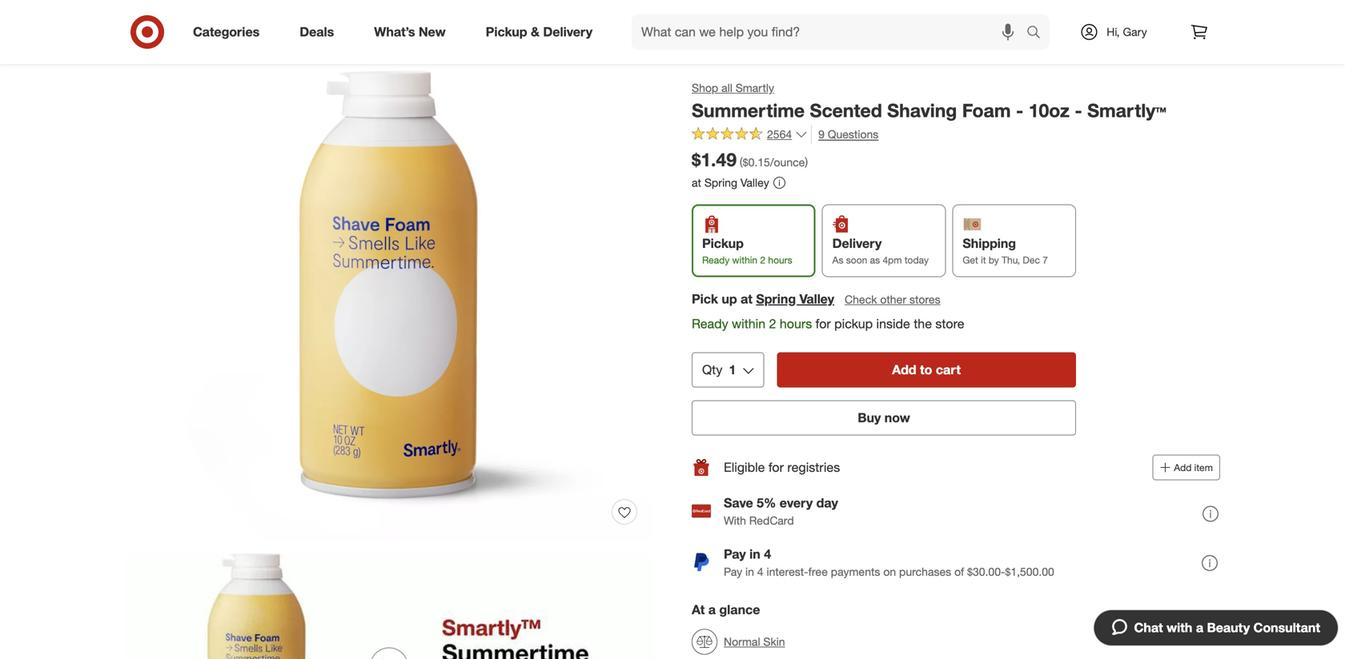 Task type: locate. For each thing, give the bounding box(es) containing it.
summertime scented shaving foam - 10oz - smartly&#8482;, 1 of 9 image
[[125, 13, 653, 541]]

0 vertical spatial pickup
[[486, 24, 527, 40]]

9
[[818, 128, 825, 142]]

add left the to
[[892, 362, 916, 378]]

1 horizontal spatial valley
[[800, 291, 834, 307]]

buy
[[858, 410, 881, 426]]

0 vertical spatial ready
[[702, 254, 730, 266]]

within inside pickup ready within 2 hours
[[732, 254, 758, 266]]

0 vertical spatial 2
[[760, 254, 766, 266]]

add left item
[[1174, 462, 1192, 474]]

1 vertical spatial a
[[1196, 621, 1203, 636]]

1 vertical spatial pay
[[724, 565, 742, 579]]

2
[[760, 254, 766, 266], [769, 316, 776, 332]]

with
[[724, 514, 746, 528]]

0 horizontal spatial pickup
[[486, 24, 527, 40]]

1 horizontal spatial add
[[1174, 462, 1192, 474]]

hi, gary
[[1107, 25, 1147, 39]]

pickup for &
[[486, 24, 527, 40]]

with
[[1167, 621, 1193, 636]]

in left interest-
[[745, 565, 754, 579]]

ready inside pickup ready within 2 hours
[[702, 254, 730, 266]]

2564 link
[[692, 126, 808, 145]]

0 horizontal spatial add
[[892, 362, 916, 378]]

for
[[816, 316, 831, 332], [769, 460, 784, 475]]

1 horizontal spatial 4
[[764, 547, 771, 562]]

within up up
[[732, 254, 758, 266]]

valley up ready within 2 hours for pickup inside the store
[[800, 291, 834, 307]]

2 - from the left
[[1075, 99, 1082, 122]]

new
[[419, 24, 446, 40]]

ready
[[702, 254, 730, 266], [692, 316, 728, 332]]

pickup inside pickup ready within 2 hours
[[702, 236, 744, 251]]

up
[[722, 291, 737, 307]]

at down $1.49
[[692, 176, 701, 190]]

1 vertical spatial for
[[769, 460, 784, 475]]

0 vertical spatial hours
[[768, 254, 792, 266]]

1 horizontal spatial pickup
[[702, 236, 744, 251]]

normal skin
[[724, 635, 785, 649]]

- right 10oz
[[1075, 99, 1082, 122]]

9 questions
[[818, 128, 879, 142]]

in down the redcard
[[750, 547, 760, 562]]

buy now button
[[692, 401, 1076, 436]]

2 within from the top
[[732, 316, 766, 332]]

$30.00-
[[967, 565, 1005, 579]]

4
[[764, 547, 771, 562], [757, 565, 764, 579]]

search button
[[1019, 14, 1058, 53]]

free
[[808, 565, 828, 579]]

check other stores
[[845, 293, 940, 307]]

2 inside pickup ready within 2 hours
[[760, 254, 766, 266]]

2 up pick up at spring valley
[[760, 254, 766, 266]]

0 vertical spatial delivery
[[543, 24, 593, 40]]

as
[[832, 254, 843, 266]]

0 vertical spatial add
[[892, 362, 916, 378]]

pickup inside pickup & delivery link
[[486, 24, 527, 40]]

pickup
[[486, 24, 527, 40], [702, 236, 744, 251]]

shop
[[692, 81, 718, 95]]

1 horizontal spatial -
[[1075, 99, 1082, 122]]

stores
[[910, 293, 940, 307]]

pickup up up
[[702, 236, 744, 251]]

consultant
[[1254, 621, 1320, 636]]

delivery inside delivery as soon as 4pm today
[[832, 236, 882, 251]]

4pm
[[883, 254, 902, 266]]

1 vertical spatial valley
[[800, 291, 834, 307]]

glance
[[719, 602, 760, 618]]

ready up pick
[[702, 254, 730, 266]]

1 within from the top
[[732, 254, 758, 266]]

0 horizontal spatial delivery
[[543, 24, 593, 40]]

qty 1
[[702, 362, 736, 378]]

1 vertical spatial delivery
[[832, 236, 882, 251]]

pickup left the &
[[486, 24, 527, 40]]

in
[[750, 547, 760, 562], [745, 565, 754, 579]]

0 horizontal spatial spring
[[704, 176, 737, 190]]

0 vertical spatial for
[[816, 316, 831, 332]]

hours down spring valley button
[[780, 316, 812, 332]]

normal skin button
[[692, 625, 785, 660]]

ready down pick
[[692, 316, 728, 332]]

valley
[[741, 176, 769, 190], [800, 291, 834, 307]]

0 vertical spatial a
[[708, 602, 716, 618]]

as
[[870, 254, 880, 266]]

at spring valley
[[692, 176, 769, 190]]

summertime
[[692, 99, 805, 122]]

for left pickup
[[816, 316, 831, 332]]

7
[[1043, 254, 1048, 266]]

save
[[724, 496, 753, 511]]

1 horizontal spatial at
[[741, 291, 753, 307]]

delivery right the &
[[543, 24, 593, 40]]

pay
[[724, 547, 746, 562], [724, 565, 742, 579]]

&
[[531, 24, 540, 40]]

day
[[816, 496, 838, 511]]

2 pay from the top
[[724, 565, 742, 579]]

at right up
[[741, 291, 753, 307]]

1 vertical spatial in
[[745, 565, 754, 579]]

pay down with
[[724, 547, 746, 562]]

get
[[963, 254, 978, 266]]

0 vertical spatial within
[[732, 254, 758, 266]]

delivery up soon
[[832, 236, 882, 251]]

on
[[883, 565, 896, 579]]

save 5% every day with redcard
[[724, 496, 838, 528]]

4 left interest-
[[757, 565, 764, 579]]

within
[[732, 254, 758, 266], [732, 316, 766, 332]]

0 horizontal spatial 4
[[757, 565, 764, 579]]

0 horizontal spatial a
[[708, 602, 716, 618]]

hours inside pickup ready within 2 hours
[[768, 254, 792, 266]]

hours up spring valley button
[[768, 254, 792, 266]]

1 horizontal spatial for
[[816, 316, 831, 332]]

1 horizontal spatial 2
[[769, 316, 776, 332]]

what's new link
[[361, 14, 466, 50]]

store
[[936, 316, 964, 332]]

today
[[905, 254, 929, 266]]

a right the at at the bottom of page
[[708, 602, 716, 618]]

delivery as soon as 4pm today
[[832, 236, 929, 266]]

0 vertical spatial valley
[[741, 176, 769, 190]]

1 horizontal spatial a
[[1196, 621, 1203, 636]]

2 down pick up at spring valley
[[769, 316, 776, 332]]

0 horizontal spatial 2
[[760, 254, 766, 266]]

add item
[[1174, 462, 1213, 474]]

categories link
[[179, 14, 280, 50]]

check other stores button
[[844, 291, 941, 309]]

spring right up
[[756, 291, 796, 307]]

at a glance
[[692, 602, 760, 618]]

a right with
[[1196, 621, 1203, 636]]

for right eligible
[[769, 460, 784, 475]]

0 vertical spatial in
[[750, 547, 760, 562]]

every
[[780, 496, 813, 511]]

a inside button
[[1196, 621, 1203, 636]]

)
[[805, 155, 808, 169]]

add
[[892, 362, 916, 378], [1174, 462, 1192, 474]]

what's new
[[374, 24, 446, 40]]

within down pick up at spring valley
[[732, 316, 766, 332]]

1 vertical spatial add
[[1174, 462, 1192, 474]]

0 vertical spatial pay
[[724, 547, 746, 562]]

redcard
[[749, 514, 794, 528]]

$1.49 ( $0.15 /ounce )
[[692, 149, 808, 171]]

- left 10oz
[[1016, 99, 1024, 122]]

1 horizontal spatial spring
[[756, 291, 796, 307]]

0 horizontal spatial -
[[1016, 99, 1024, 122]]

1 vertical spatial pickup
[[702, 236, 744, 251]]

valley down $0.15
[[741, 176, 769, 190]]

pickup for ready
[[702, 236, 744, 251]]

1 vertical spatial within
[[732, 316, 766, 332]]

4 up interest-
[[764, 547, 771, 562]]

add to cart
[[892, 362, 961, 378]]

0 vertical spatial at
[[692, 176, 701, 190]]

pick up at spring valley
[[692, 291, 834, 307]]

1 horizontal spatial delivery
[[832, 236, 882, 251]]

1 vertical spatial at
[[741, 291, 753, 307]]

interest-
[[767, 565, 808, 579]]

/ounce
[[770, 155, 805, 169]]

0 horizontal spatial for
[[769, 460, 784, 475]]

(
[[740, 155, 743, 169]]

spring down $1.49
[[704, 176, 737, 190]]

1 vertical spatial 2
[[769, 316, 776, 332]]

9 questions link
[[811, 126, 879, 144]]

pay up "glance"
[[724, 565, 742, 579]]

delivery
[[543, 24, 593, 40], [832, 236, 882, 251]]



Task type: describe. For each thing, give the bounding box(es) containing it.
eligible for registries
[[724, 460, 840, 475]]

to
[[920, 362, 932, 378]]

search
[[1019, 26, 1058, 41]]

soon
[[846, 254, 867, 266]]

0 vertical spatial spring
[[704, 176, 737, 190]]

pickup ready within 2 hours
[[702, 236, 792, 266]]

1
[[729, 362, 736, 378]]

questions
[[828, 128, 879, 142]]

other
[[880, 293, 906, 307]]

1 vertical spatial 4
[[757, 565, 764, 579]]

1 vertical spatial spring
[[756, 291, 796, 307]]

what's
[[374, 24, 415, 40]]

categories
[[193, 24, 260, 40]]

shop all smartly summertime scented shaving foam - 10oz - smartly™
[[692, 81, 1166, 122]]

payments
[[831, 565, 880, 579]]

hi,
[[1107, 25, 1120, 39]]

What can we help you find? suggestions appear below search field
[[632, 14, 1030, 50]]

10oz
[[1029, 99, 1070, 122]]

image gallery element
[[125, 13, 653, 660]]

$1,500.00
[[1005, 565, 1054, 579]]

shipping
[[963, 236, 1016, 251]]

purchases
[[899, 565, 951, 579]]

it
[[981, 254, 986, 266]]

all
[[721, 81, 732, 95]]

scented
[[810, 99, 882, 122]]

add item button
[[1152, 455, 1220, 481]]

eligible
[[724, 460, 765, 475]]

normal
[[724, 635, 760, 649]]

thu,
[[1002, 254, 1020, 266]]

qty
[[702, 362, 723, 378]]

spring valley button
[[756, 290, 834, 309]]

smartly
[[736, 81, 774, 95]]

add for add to cart
[[892, 362, 916, 378]]

chat
[[1134, 621, 1163, 636]]

shipping get it by thu, dec 7
[[963, 236, 1048, 266]]

1 vertical spatial ready
[[692, 316, 728, 332]]

gary
[[1123, 25, 1147, 39]]

skin
[[763, 635, 785, 649]]

at
[[692, 602, 705, 618]]

beauty
[[1207, 621, 1250, 636]]

of
[[954, 565, 964, 579]]

2564
[[767, 127, 792, 141]]

by
[[989, 254, 999, 266]]

add for add item
[[1174, 462, 1192, 474]]

add to cart button
[[777, 353, 1076, 388]]

0 vertical spatial 4
[[764, 547, 771, 562]]

$1.49
[[692, 149, 737, 171]]

0 horizontal spatial valley
[[741, 176, 769, 190]]

1 pay from the top
[[724, 547, 746, 562]]

1 - from the left
[[1016, 99, 1024, 122]]

chat with a beauty consultant
[[1134, 621, 1320, 636]]

item
[[1194, 462, 1213, 474]]

1 vertical spatial hours
[[780, 316, 812, 332]]

pickup & delivery link
[[472, 14, 613, 50]]

0 horizontal spatial at
[[692, 176, 701, 190]]

buy now
[[858, 410, 910, 426]]

5%
[[757, 496, 776, 511]]

check
[[845, 293, 877, 307]]

smartly™
[[1087, 99, 1166, 122]]

inside
[[876, 316, 910, 332]]

pay in 4 pay in 4 interest-free payments on purchases of $30.00-$1,500.00
[[724, 547, 1054, 579]]

registries
[[787, 460, 840, 475]]

shaving
[[887, 99, 957, 122]]

deals link
[[286, 14, 354, 50]]

pickup
[[834, 316, 873, 332]]

$0.15
[[743, 155, 770, 169]]

the
[[914, 316, 932, 332]]

now
[[885, 410, 910, 426]]

pickup & delivery
[[486, 24, 593, 40]]

ready within 2 hours for pickup inside the store
[[692, 316, 964, 332]]

deals
[[300, 24, 334, 40]]

foam
[[962, 99, 1011, 122]]

cart
[[936, 362, 961, 378]]

chat with a beauty consultant button
[[1093, 610, 1339, 647]]

pick
[[692, 291, 718, 307]]

dec
[[1023, 254, 1040, 266]]



Task type: vqa. For each thing, say whether or not it's contained in the screenshot.
Ready within 2 hours for pickup inside the store
yes



